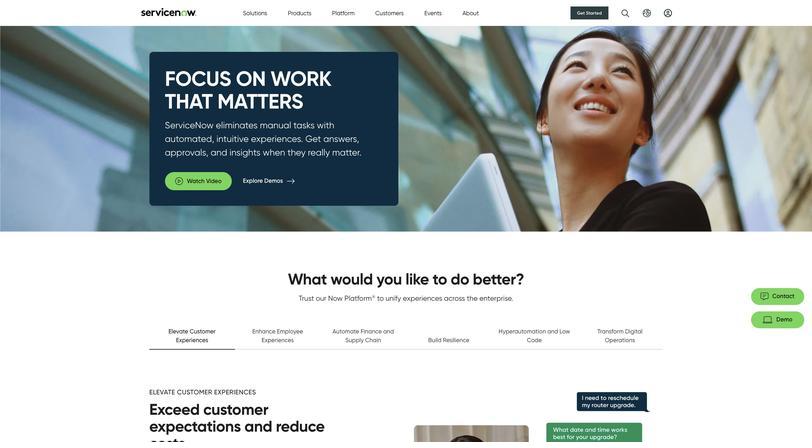 Task type: describe. For each thing, give the bounding box(es) containing it.
platform
[[332, 10, 355, 16]]

customers button
[[375, 9, 404, 17]]

customers
[[375, 10, 404, 16]]

about
[[463, 10, 479, 16]]

servicenow image
[[140, 8, 197, 16]]

solutions button
[[243, 9, 267, 17]]

get started link
[[571, 6, 609, 19]]



Task type: vqa. For each thing, say whether or not it's contained in the screenshot.
bottom Demo
no



Task type: locate. For each thing, give the bounding box(es) containing it.
products button
[[288, 9, 311, 17]]

events button
[[425, 9, 442, 17]]

started
[[586, 10, 602, 16]]

events
[[425, 10, 442, 16]]

platform button
[[332, 9, 355, 17]]

get started
[[577, 10, 602, 16]]

go to servicenow account image
[[664, 9, 672, 17]]

get
[[577, 10, 585, 16]]

products
[[288, 10, 311, 16]]

solutions
[[243, 10, 267, 16]]

about button
[[463, 9, 479, 17]]



